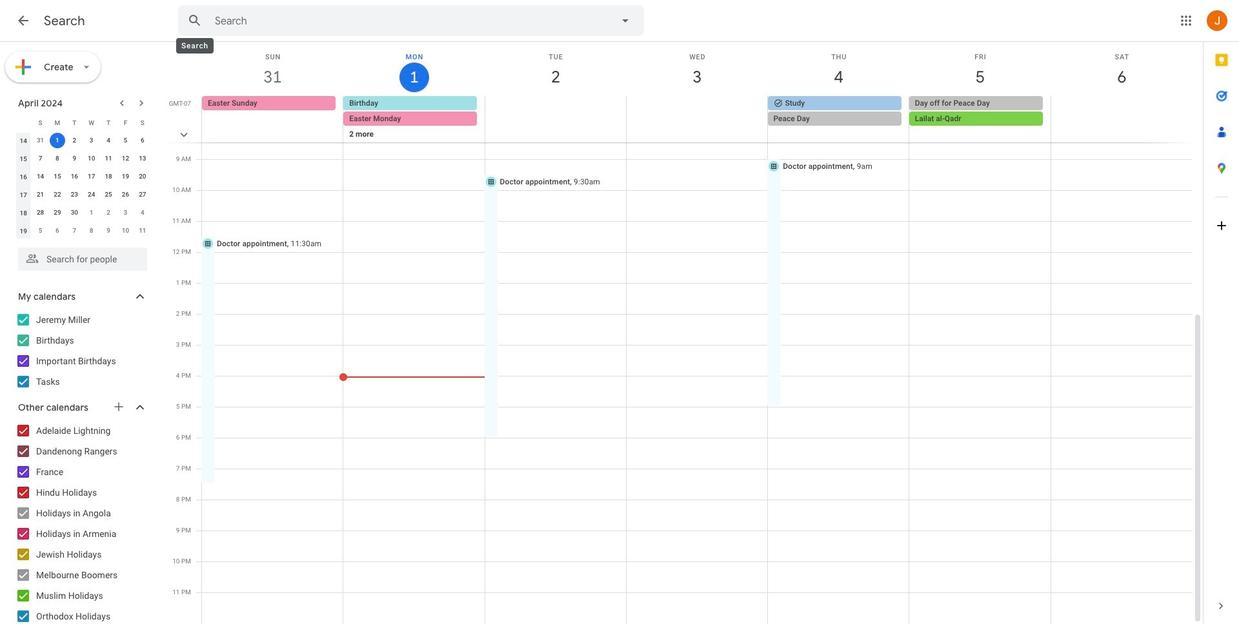 Task type: locate. For each thing, give the bounding box(es) containing it.
13 element
[[135, 151, 150, 167]]

search image
[[182, 8, 208, 34]]

other calendars list
[[3, 421, 160, 625]]

row group
[[15, 132, 151, 240]]

may 2 element
[[101, 205, 116, 221]]

may 5 element
[[33, 223, 48, 239]]

None search field
[[178, 5, 644, 36], [0, 243, 160, 271], [178, 5, 644, 36]]

cell
[[344, 96, 485, 158], [485, 96, 626, 158], [626, 96, 768, 158], [768, 96, 909, 158], [909, 96, 1051, 158], [1051, 96, 1192, 158], [49, 132, 66, 150]]

7 element
[[33, 151, 48, 167]]

may 6 element
[[50, 223, 65, 239]]

14 element
[[33, 169, 48, 185]]

heading
[[44, 13, 85, 29]]

4 element
[[101, 133, 116, 148]]

may 1 element
[[84, 205, 99, 221]]

column header inside april 2024 grid
[[15, 114, 32, 132]]

3 element
[[84, 133, 99, 148]]

16 element
[[67, 169, 82, 185]]

march 31 element
[[33, 133, 48, 148]]

26 element
[[118, 187, 133, 203]]

column header
[[15, 114, 32, 132]]

Search for people text field
[[26, 248, 139, 271]]

8 element
[[50, 151, 65, 167]]

30 element
[[67, 205, 82, 221]]

18 element
[[101, 169, 116, 185]]

grid
[[165, 42, 1203, 625]]

tab list
[[1204, 42, 1240, 589]]

april 2024 grid
[[12, 114, 151, 240]]

may 4 element
[[135, 205, 150, 221]]

row
[[196, 96, 1203, 158], [15, 114, 151, 132], [15, 132, 151, 150], [15, 150, 151, 168], [15, 168, 151, 186], [15, 186, 151, 204], [15, 204, 151, 222], [15, 222, 151, 240]]

may 8 element
[[84, 223, 99, 239]]

12 element
[[118, 151, 133, 167]]

21 element
[[33, 187, 48, 203]]

may 11 element
[[135, 223, 150, 239]]

11 element
[[101, 151, 116, 167]]

23 element
[[67, 187, 82, 203]]

22 element
[[50, 187, 65, 203]]

19 element
[[118, 169, 133, 185]]



Task type: describe. For each thing, give the bounding box(es) containing it.
search options image
[[613, 8, 638, 34]]

27 element
[[135, 187, 150, 203]]

5 element
[[118, 133, 133, 148]]

may 3 element
[[118, 205, 133, 221]]

17 element
[[84, 169, 99, 185]]

row group inside april 2024 grid
[[15, 132, 151, 240]]

20 element
[[135, 169, 150, 185]]

may 7 element
[[67, 223, 82, 239]]

none search field search for people
[[0, 243, 160, 271]]

1, today element
[[50, 133, 65, 148]]

6 element
[[135, 133, 150, 148]]

go back image
[[15, 13, 31, 28]]

Search text field
[[215, 15, 582, 28]]

24 element
[[84, 187, 99, 203]]

10 element
[[84, 151, 99, 167]]

15 element
[[50, 169, 65, 185]]

may 9 element
[[101, 223, 116, 239]]

add other calendars image
[[112, 401, 125, 414]]

may 10 element
[[118, 223, 133, 239]]

29 element
[[50, 205, 65, 221]]

cell inside april 2024 grid
[[49, 132, 66, 150]]

my calendars list
[[3, 310, 160, 393]]

2 element
[[67, 133, 82, 148]]

9 element
[[67, 151, 82, 167]]

25 element
[[101, 187, 116, 203]]

28 element
[[33, 205, 48, 221]]



Task type: vqa. For each thing, say whether or not it's contained in the screenshot.
"Add other calendars" icon at the left
yes



